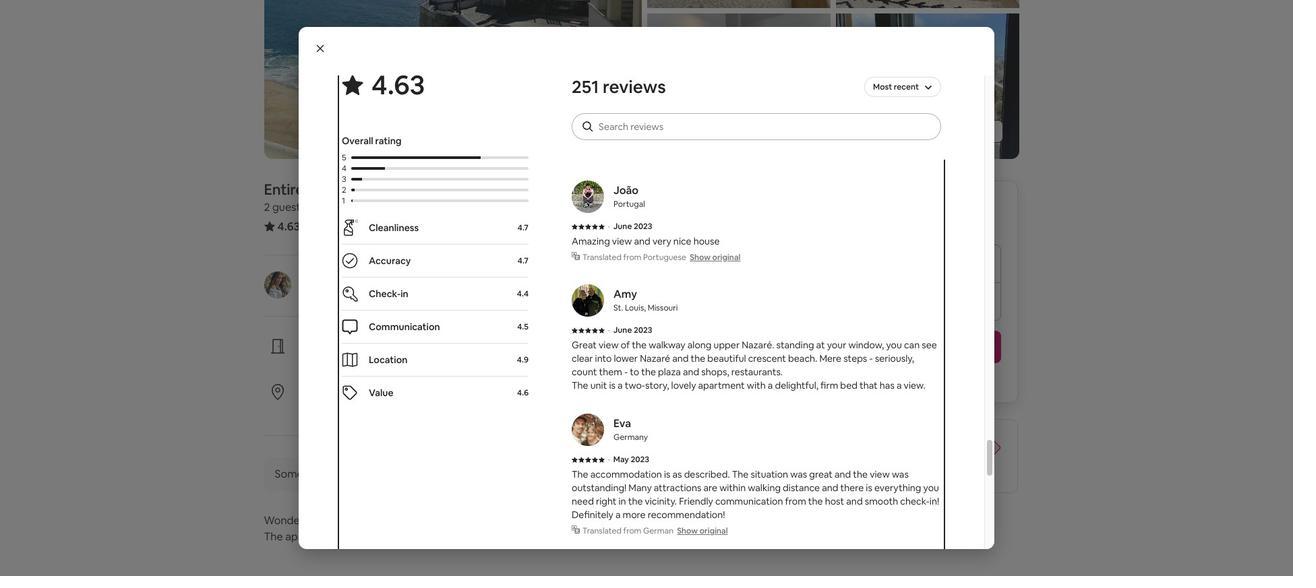 Task type: vqa. For each thing, say whether or not it's contained in the screenshot.
"checking"
no



Task type: describe. For each thing, give the bounding box(es) containing it.
0 horizontal spatial unit
[[350, 180, 376, 199]]

$75 aud
[[925, 436, 969, 450]]

couple,
[[799, 133, 831, 145]]

2 horizontal spatial is
[[866, 482, 873, 494]]

great view of the walkway along upper nazaré. standing at your window, you can see clear into lower nazaré and the beautiful crescent beach. mere steps - seriously, count them - to the plaza and shops, restaurants. the unit is a two-story, lovely apartment with a delightful, firm bed that has a view.
[[572, 339, 937, 392]]

your dates are $75 aud less than the avg. nightly rate of the last 60 days.
[[784, 436, 969, 477]]

won't
[[856, 374, 880, 386]]

4.4
[[517, 289, 529, 299]]

beautiful inside cozy little place comfortable for a single person or a couple, located in a beautiful viewing spot.
[[885, 133, 923, 145]]

eva
[[614, 417, 631, 431]]

some info has been automatically translated.
[[275, 467, 496, 481]]

the right rate
[[943, 449, 960, 463]]

of inside wonderful ocean-facing frontline apartment. the apartment enjoys a unique view of the sea and nazareth.
[[445, 530, 455, 544]]

or
[[781, 133, 790, 145]]

reserve button
[[784, 331, 1002, 363]]

many
[[629, 482, 652, 494]]

· june 2023 · stayed a week
[[608, 119, 715, 129]]

and up lovely
[[683, 366, 700, 378]]

from for joão
[[624, 252, 642, 263]]

ocean-
[[319, 514, 354, 528]]

eva germany
[[614, 417, 648, 443]]

rating.
[[511, 401, 539, 413]]

yourself
[[337, 355, 372, 368]]

nazaré,
[[394, 180, 446, 199]]

agnes manchester, united kingdom
[[614, 81, 721, 107]]

bath
[[414, 200, 437, 214]]

firm
[[821, 380, 838, 392]]

great for view
[[572, 339, 597, 351]]

june for joão
[[614, 221, 632, 232]]

251 reviews link
[[308, 219, 366, 233]]

· left may
[[608, 455, 610, 465]]

st.
[[614, 303, 623, 314]]

the right 'to'
[[641, 366, 656, 378]]

in up communication
[[401, 288, 408, 300]]

a down restaurants.
[[768, 380, 773, 392]]

translated from portuguese show original
[[583, 252, 741, 263]]

crescent
[[748, 353, 786, 365]]

friendly
[[679, 496, 713, 508]]

located
[[833, 133, 866, 145]]

very
[[653, 235, 672, 247]]

2 guests
[[264, 200, 306, 214]]

yet
[[934, 374, 948, 386]]

amy st. louis, missouri
[[614, 287, 678, 314]]

facing
[[354, 514, 384, 528]]

a inside the accommodation is as described. the situation was great and the view was outstanding! many attractions are within walking distance and there is everything you need right in the vicinity. friendly communication from the host and smooth check-in! definitely a more recommendation!
[[616, 509, 621, 521]]

check- inside the accommodation is as described. the situation was great and the view was outstanding! many attractions are within walking distance and there is everything you need right in the vicinity. friendly communication from the host and smooth check-in! definitely a more recommendation!
[[900, 496, 930, 508]]

you inside great view of the walkway along upper nazaré. standing at your window, you can see clear into lower nazaré and the beautiful crescent beach. mere steps - seriously, count them - to the plaza and shops, restaurants. the unit is a two-story, lovely apartment with a delightful, firm bed that has a view.
[[886, 339, 902, 351]]

a left week
[[689, 119, 693, 129]]

great
[[809, 469, 833, 481]]

frontline
[[387, 514, 429, 528]]

1 left bath
[[407, 200, 412, 214]]

you inside the accommodation is as described. the situation was great and the view was outstanding! many attractions are within walking distance and there is everything you need right in the vicinity. friendly communication from the host and smooth check-in! definitely a more recommendation!
[[924, 482, 939, 494]]

of inside your dates are $75 aud less than the avg. nightly rate of the last 60 days.
[[930, 449, 941, 463]]

entire
[[264, 180, 304, 199]]

· may 2023
[[608, 455, 650, 465]]

within
[[720, 482, 746, 494]]

june for amy
[[614, 325, 632, 336]]

communication
[[715, 496, 783, 508]]

1 was from the left
[[790, 469, 807, 481]]

and left the very
[[634, 235, 651, 247]]

translated for joão
[[583, 252, 622, 263]]

the inside wonderful ocean-facing frontline apartment. the apartment enjoys a unique view of the sea and nazareth.
[[457, 530, 474, 544]]

stayed
[[661, 119, 687, 129]]

host profile picture image
[[264, 272, 291, 299]]

more
[[623, 509, 646, 521]]

attractions
[[654, 482, 702, 494]]

a right located
[[877, 133, 883, 145]]

nice
[[674, 235, 692, 247]]

restaurants.
[[732, 366, 783, 378]]

rental
[[307, 180, 347, 199]]

the accommodation is as described. the situation was great and the view was outstanding! many attractions are within walking distance and there is everything you need right in the vicinity. friendly communication from the host and smooth check-in! definitely a more recommendation!
[[572, 469, 940, 521]]

Search reviews, Press 'Enter' to search text field
[[599, 120, 928, 134]]

the inside the self check-in check yourself in with the lockbox.
[[404, 355, 419, 368]]

recent inside popup button
[[894, 82, 919, 92]]

check
[[307, 355, 335, 368]]

photos
[[961, 125, 992, 138]]

joão portugal
[[614, 183, 645, 210]]

in inside the accommodation is as described. the situation was great and the view was outstanding! many attractions are within walking distance and there is everything you need right in the vicinity. friendly communication from the host and smooth check-in! definitely a more recommendation!
[[619, 496, 626, 508]]

amy
[[614, 287, 637, 301]]

single
[[721, 133, 746, 145]]

accommodation
[[591, 469, 662, 481]]

be
[[883, 374, 894, 386]]

251 reviews inside 4.63 dialog
[[572, 76, 666, 98]]

from for eva
[[624, 526, 642, 537]]

original for eva
[[700, 526, 728, 537]]

2 was from the left
[[892, 469, 909, 481]]

everything
[[875, 482, 922, 494]]

seriously,
[[875, 353, 914, 365]]

the left host
[[808, 496, 823, 508]]

lockbox.
[[421, 355, 458, 368]]

· up little
[[608, 119, 610, 129]]

are inside the accommodation is as described. the situation was great and the view was outstanding! many attractions are within walking distance and there is everything you need right in the vicinity. friendly communication from the host and smooth check-in! definitely a more recommendation!
[[704, 482, 718, 494]]

view.
[[904, 380, 926, 392]]

3
[[342, 174, 346, 185]]

the down along
[[691, 353, 706, 365]]

definitely
[[572, 509, 614, 521]]

bed inside great view of the walkway along upper nazaré. standing at your window, you can see clear into lower nazaré and the beautiful crescent beach. mere steps - seriously, count them - to the plaza and shops, restaurants. the unit is a two-story, lovely apartment with a delightful, firm bed that has a view.
[[840, 380, 858, 392]]

a right or
[[792, 133, 797, 145]]

are inside your dates are $75 aud less than the avg. nightly rate of the last 60 days.
[[907, 436, 923, 450]]

0 horizontal spatial portugal
[[449, 180, 508, 199]]

check-in
[[369, 288, 408, 300]]

1 down 'entire rental unit in nazaré, portugal'
[[373, 200, 378, 214]]

lovely
[[671, 380, 696, 392]]

can
[[904, 339, 920, 351]]

apartment inside great view of the walkway along upper nazaré. standing at your window, you can see clear into lower nazaré and the beautiful crescent beach. mere steps - seriously, count them - to the plaza and shops, restaurants. the unit is a two-story, lovely apartment with a delightful, firm bed that has a view.
[[698, 380, 745, 392]]

nazareth.
[[517, 530, 565, 544]]

entire rental unit in nazaré, portugal
[[264, 180, 508, 199]]

person
[[748, 133, 779, 145]]

4.9
[[517, 355, 529, 366]]

the up more
[[628, 496, 643, 508]]

· up the amazing
[[608, 221, 610, 232]]

0 horizontal spatial reviews
[[327, 219, 366, 233]]

count
[[572, 366, 597, 378]]

story,
[[645, 380, 669, 392]]

beach.
[[788, 353, 818, 365]]

a left two-
[[618, 380, 623, 392]]

a right be
[[897, 380, 902, 392]]

a inside the 'great location 95% of recent guests gave the location a 5-star rating.'
[[476, 401, 481, 413]]

the up within
[[732, 469, 749, 481]]

the inside great view of the walkway along upper nazaré. standing at your window, you can see clear into lower nazaré and the beautiful crescent beach. mere steps - seriously, count them - to the plaza and shops, restaurants. the unit is a two-story, lovely apartment with a delightful, firm bed that has a view.
[[572, 380, 588, 392]]

in up 1 bedroom · 1 bed · 1 bath on the left top of the page
[[379, 180, 391, 199]]

in!
[[930, 496, 940, 508]]

· left bath
[[402, 200, 405, 214]]

communication
[[369, 321, 440, 333]]

the left avg. at the right bottom of page
[[830, 449, 847, 463]]

translated for eva
[[583, 526, 622, 537]]

and up plaza
[[672, 353, 689, 365]]

great location 95% of recent guests gave the location a 5-star rating.
[[307, 384, 539, 413]]

charged
[[896, 374, 932, 386]]

amy image
[[572, 285, 604, 317]]

vicinity.
[[645, 496, 677, 508]]

most recent button
[[865, 76, 941, 98]]

hosted
[[307, 271, 344, 285]]

1 down the rental
[[313, 200, 317, 214]]



Task type: locate. For each thing, give the bounding box(es) containing it.
0 vertical spatial great
[[572, 339, 597, 351]]

view right the amazing
[[612, 235, 632, 247]]

that
[[860, 380, 878, 392]]

1 horizontal spatial was
[[892, 469, 909, 481]]

2 for 2
[[342, 185, 346, 196]]

1 inside 4.63 dialog
[[342, 196, 345, 206]]

hosted by daniela 6 years hosting
[[307, 271, 399, 300]]

the inside the 'great location 95% of recent guests gave the location a 5-star rating.'
[[423, 401, 437, 413]]

view down frontline at left bottom
[[419, 530, 442, 544]]

show left all
[[923, 125, 947, 138]]

are down described.
[[704, 482, 718, 494]]

you
[[838, 374, 854, 386]]

5
[[342, 152, 346, 163]]

unique
[[383, 530, 417, 544]]

·
[[608, 119, 610, 129], [656, 119, 658, 129], [368, 200, 371, 214], [402, 200, 405, 214], [608, 221, 610, 232], [608, 325, 610, 336], [608, 455, 610, 465]]

view down nightly
[[870, 469, 890, 481]]

the left lockbox.
[[404, 355, 419, 368]]

little
[[596, 133, 615, 145]]

translated down the amazing
[[583, 252, 622, 263]]

eva image
[[572, 414, 604, 446]]

1 vertical spatial translated
[[583, 526, 622, 537]]

upper
[[714, 339, 740, 351]]

portugal inside 4.63 dialog
[[614, 199, 645, 210]]

1 vertical spatial 251 reviews
[[308, 219, 366, 233]]

1 translated from the top
[[583, 252, 622, 263]]

is
[[609, 380, 616, 392], [664, 469, 671, 481], [866, 482, 873, 494]]

with inside great view of the walkway along upper nazaré. standing at your window, you can see clear into lower nazaré and the beautiful crescent beach. mere steps - seriously, count them - to the plaza and shops, restaurants. the unit is a two-story, lovely apartment with a delightful, firm bed that has a view.
[[747, 380, 766, 392]]

self
[[307, 338, 327, 352]]

0 vertical spatial translated
[[583, 252, 622, 263]]

0 vertical spatial show original button
[[690, 252, 741, 263]]

0 horizontal spatial check-
[[329, 338, 363, 352]]

2023 for eva
[[631, 455, 650, 465]]

delightful,
[[775, 380, 819, 392]]

bedroom
[[320, 200, 366, 214]]

1 horizontal spatial location
[[439, 401, 474, 413]]

original down house at the top
[[713, 252, 741, 263]]

along
[[688, 339, 712, 351]]

2 vertical spatial show
[[677, 526, 698, 537]]

check-
[[329, 338, 363, 352], [900, 496, 930, 508]]

a left more
[[616, 509, 621, 521]]

0 vertical spatial you
[[886, 339, 902, 351]]

1 horizontal spatial bed
[[840, 380, 858, 392]]

dates
[[877, 436, 905, 450]]

251 reviews down bedroom
[[308, 219, 366, 233]]

a inside wonderful ocean-facing frontline apartment. the apartment enjoys a unique view of the sea and nazareth.
[[375, 530, 381, 544]]

251 left 'agnes'
[[572, 76, 599, 98]]

2023 up place
[[634, 119, 653, 129]]

location
[[339, 384, 380, 398], [439, 401, 474, 413]]

1 vertical spatial has
[[327, 467, 344, 481]]

them
[[599, 366, 622, 378]]

0 vertical spatial 251 reviews
[[572, 76, 666, 98]]

spot.
[[607, 146, 629, 158]]

1 vertical spatial great
[[307, 384, 336, 398]]

1 vertical spatial show
[[690, 252, 711, 263]]

the right gave
[[423, 401, 437, 413]]

the down wonderful
[[264, 530, 283, 544]]

1 vertical spatial -
[[624, 366, 628, 378]]

guests
[[272, 200, 306, 214], [368, 401, 397, 413]]

1 horizontal spatial 251 reviews
[[572, 76, 666, 98]]

viewing
[[572, 146, 605, 158]]

1 horizontal spatial unit
[[591, 380, 607, 392]]

1 vertical spatial june
[[614, 221, 632, 232]]

apartment down shops,
[[698, 380, 745, 392]]

2023 for amy
[[634, 325, 653, 336]]

has right that
[[880, 380, 895, 392]]

0 vertical spatial 4.7
[[518, 223, 529, 233]]

in inside cozy little place comfortable for a single person or a couple, located in a beautiful viewing spot.
[[868, 133, 875, 145]]

check- down the everything
[[900, 496, 930, 508]]

show down recommendation!
[[677, 526, 698, 537]]

0 horizontal spatial are
[[704, 482, 718, 494]]

1 vertical spatial recent
[[338, 401, 366, 413]]

4.7 for cleanliness
[[518, 223, 529, 233]]

apartment.
[[431, 514, 487, 528]]

unit up 1 bedroom · 1 bed · 1 bath on the left top of the page
[[350, 180, 376, 199]]

show original button for joão
[[690, 252, 741, 263]]

1 vertical spatial original
[[700, 526, 728, 537]]

location down yourself
[[339, 384, 380, 398]]

view
[[612, 235, 632, 247], [599, 339, 619, 351], [870, 469, 890, 481], [419, 530, 442, 544]]

4.63 dialog
[[299, 27, 995, 550]]

· june 2023 for amy
[[608, 325, 653, 336]]

rating
[[375, 135, 402, 147]]

your
[[852, 436, 874, 450]]

check- inside the self check-in check yourself in with the lockbox.
[[329, 338, 363, 352]]

1 horizontal spatial with
[[747, 380, 766, 392]]

at
[[816, 339, 825, 351]]

1 vertical spatial beautiful
[[708, 353, 746, 365]]

great inside great view of the walkway along upper nazaré. standing at your window, you can see clear into lower nazaré and the beautiful crescent beach. mere steps - seriously, count them - to the plaza and shops, restaurants. the unit is a two-story, lovely apartment with a delightful, firm bed that has a view.
[[572, 339, 597, 351]]

· up into
[[608, 325, 610, 336]]

and up there
[[835, 469, 851, 481]]

0 horizontal spatial was
[[790, 469, 807, 481]]

251 inside 4.63 dialog
[[572, 76, 599, 98]]

0 vertical spatial with
[[383, 355, 402, 368]]

beautiful inside great view of the walkway along upper nazaré. standing at your window, you can see clear into lower nazaré and the beautiful crescent beach. mere steps - seriously, count them - to the plaza and shops, restaurants. the unit is a two-story, lovely apartment with a delightful, firm bed that has a view.
[[708, 353, 746, 365]]

0 horizontal spatial has
[[327, 467, 344, 481]]

1 june from the top
[[614, 119, 632, 129]]

described.
[[684, 469, 730, 481]]

see
[[922, 339, 937, 351]]

house
[[694, 235, 720, 247]]

2 up bedroom
[[342, 185, 346, 196]]

view inside the accommodation is as described. the situation was great and the view was outstanding! many attractions are within walking distance and there is everything you need right in the vicinity. friendly communication from the host and smooth check-in! definitely a more recommendation!
[[870, 469, 890, 481]]

standing
[[777, 339, 814, 351]]

are
[[907, 436, 923, 450], [704, 482, 718, 494]]

from down amazing view and very nice house
[[624, 252, 642, 263]]

5-
[[483, 401, 492, 413]]

· june 2023 up amazing view and very nice house
[[608, 221, 653, 232]]

has inside great view of the walkway along upper nazaré. standing at your window, you can see clear into lower nazaré and the beautiful crescent beach. mere steps - seriously, count them - to the plaza and shops, restaurants. the unit is a two-story, lovely apartment with a delightful, firm bed that has a view.
[[880, 380, 895, 392]]

walking
[[748, 482, 781, 494]]

from down the distance
[[785, 496, 806, 508]]

1 · june 2023 from the top
[[608, 221, 653, 232]]

outstanding!
[[572, 482, 627, 494]]

with down restaurants.
[[747, 380, 766, 392]]

hosting
[[340, 288, 373, 300]]

0 horizontal spatial 251 reviews
[[308, 219, 366, 233]]

of inside the 'great location 95% of recent guests gave the location a 5-star rating.'
[[327, 401, 336, 413]]

guests down entire
[[272, 200, 306, 214]]

check- up yourself
[[329, 338, 363, 352]]

in right right at the bottom left
[[619, 496, 626, 508]]

1 down "3"
[[342, 196, 345, 206]]

1 vertical spatial reviews
[[327, 219, 366, 233]]

1 vertical spatial with
[[747, 380, 766, 392]]

0 horizontal spatial guests
[[272, 200, 306, 214]]

lovely studio/apartment in sítio da nazaré 2 image 4 image
[[836, 0, 1019, 8]]

1 vertical spatial check-
[[900, 496, 930, 508]]

host
[[825, 496, 844, 508]]

0 horizontal spatial bed
[[380, 200, 400, 214]]

in right located
[[868, 133, 875, 145]]

sea
[[476, 530, 493, 544]]

was up the everything
[[892, 469, 909, 481]]

3 june from the top
[[614, 325, 632, 336]]

show original button for eva
[[677, 526, 728, 537]]

0 horizontal spatial you
[[886, 339, 902, 351]]

location
[[369, 354, 408, 366]]

self check-in check yourself in with the lockbox.
[[307, 338, 458, 368]]

amy image
[[572, 285, 604, 317]]

2 · june 2023 from the top
[[608, 325, 653, 336]]

1 horizontal spatial has
[[880, 380, 895, 392]]

is inside great view of the walkway along upper nazaré. standing at your window, you can see clear into lower nazaré and the beautiful crescent beach. mere steps - seriously, count them - to the plaza and shops, restaurants. the unit is a two-story, lovely apartment with a delightful, firm bed that has a view.
[[609, 380, 616, 392]]

two-
[[625, 380, 645, 392]]

been
[[346, 467, 372, 481]]

portugal
[[449, 180, 508, 199], [614, 199, 645, 210]]

1 horizontal spatial 251
[[572, 76, 599, 98]]

reserve
[[873, 340, 913, 354]]

1 horizontal spatial apartment
[[698, 380, 745, 392]]

to
[[630, 366, 639, 378]]

2 inside 4.63 dialog
[[342, 185, 346, 196]]

0 vertical spatial has
[[880, 380, 895, 392]]

beautiful left all
[[885, 133, 923, 145]]

1 horizontal spatial -
[[870, 353, 873, 365]]

the down apartment.
[[457, 530, 474, 544]]

reviews inside 4.63 dialog
[[603, 76, 666, 98]]

4.7 for accuracy
[[518, 256, 529, 266]]

wonderful
[[264, 514, 317, 528]]

1 vertical spatial unit
[[591, 380, 607, 392]]

the inside wonderful ocean-facing frontline apartment. the apartment enjoys a unique view of the sea and nazareth.
[[264, 530, 283, 544]]

6
[[307, 288, 313, 300]]

you
[[886, 339, 902, 351], [924, 482, 939, 494]]

original down recommendation!
[[700, 526, 728, 537]]

2 vertical spatial is
[[866, 482, 873, 494]]

show for eva
[[677, 526, 698, 537]]

0 vertical spatial bed
[[380, 200, 400, 214]]

recent right 95%
[[338, 401, 366, 413]]

view up into
[[599, 339, 619, 351]]

unit inside great view of the walkway along upper nazaré. standing at your window, you can see clear into lower nazaré and the beautiful crescent beach. mere steps - seriously, count them - to the plaza and shops, restaurants. the unit is a two-story, lovely apartment with a delightful, firm bed that has a view.
[[591, 380, 607, 392]]

joão image
[[572, 181, 604, 213], [572, 181, 604, 213]]

great inside the 'great location 95% of recent guests gave the location a 5-star rating.'
[[307, 384, 336, 398]]

from
[[624, 252, 642, 263], [785, 496, 806, 508], [624, 526, 642, 537]]

info
[[306, 467, 324, 481]]

unit down them
[[591, 380, 607, 392]]

0 vertical spatial from
[[624, 252, 642, 263]]

plaza
[[658, 366, 681, 378]]

of up lower
[[621, 339, 630, 351]]

0 vertical spatial unit
[[350, 180, 376, 199]]

lovely studio/apartment in sítio da nazaré 2 image 2 image
[[647, 0, 830, 8]]

value
[[369, 387, 394, 399]]

0 vertical spatial is
[[609, 380, 616, 392]]

0 vertical spatial 4.63
[[372, 67, 425, 103]]

reviews up · june 2023 · stayed a week
[[603, 76, 666, 98]]

location left 5-
[[439, 401, 474, 413]]

0 vertical spatial · june 2023
[[608, 221, 653, 232]]

1 vertical spatial 4.63
[[278, 219, 300, 234]]

eva image
[[572, 414, 604, 446]]

of
[[621, 339, 630, 351], [327, 401, 336, 413], [930, 449, 941, 463], [445, 530, 455, 544]]

is left "as"
[[664, 469, 671, 481]]

are right dates
[[907, 436, 923, 450]]

you won't be charged yet
[[838, 374, 948, 386]]

recent inside the 'great location 95% of recent guests gave the location a 5-star rating.'
[[338, 401, 366, 413]]

bed right firm
[[840, 380, 858, 392]]

2023 right may
[[631, 455, 650, 465]]

translated down definitely
[[583, 526, 622, 537]]

apartment inside wonderful ocean-facing frontline apartment. the apartment enjoys a unique view of the sea and nazareth.
[[285, 530, 339, 544]]

and up host
[[822, 482, 839, 494]]

united
[[661, 96, 686, 107]]

beautiful down upper
[[708, 353, 746, 365]]

· down 'entire rental unit in nazaré, portugal'
[[368, 200, 371, 214]]

0 horizontal spatial 251
[[308, 219, 325, 233]]

1 vertical spatial · june 2023
[[608, 325, 653, 336]]

2 vertical spatial from
[[624, 526, 642, 537]]

1 vertical spatial 251
[[308, 219, 325, 233]]

great for location
[[307, 384, 336, 398]]

shops,
[[702, 366, 729, 378]]

1 vertical spatial 2
[[264, 200, 270, 214]]

smooth
[[865, 496, 898, 508]]

0 vertical spatial are
[[907, 436, 923, 450]]

great up clear
[[572, 339, 597, 351]]

2 down entire
[[264, 200, 270, 214]]

recommendation!
[[648, 509, 725, 521]]

right
[[596, 496, 617, 508]]

show for joão
[[690, 252, 711, 263]]

1
[[342, 196, 345, 206], [313, 200, 317, 214], [373, 200, 378, 214], [407, 200, 412, 214]]

june up place
[[614, 119, 632, 129]]

from inside the accommodation is as described. the situation was great and the view was outstanding! many attractions are within walking distance and there is everything you need right in the vicinity. friendly communication from the host and smooth check-in! definitely a more recommendation!
[[785, 496, 806, 508]]

0 vertical spatial 2
[[342, 185, 346, 196]]

comfortable
[[643, 133, 697, 145]]

2 for 2 guests
[[264, 200, 270, 214]]

is down them
[[609, 380, 616, 392]]

2023 for joão
[[634, 221, 653, 232]]

agnes image
[[572, 78, 604, 111], [572, 78, 604, 111]]

- down "window,"
[[870, 353, 873, 365]]

need
[[572, 496, 594, 508]]

original for joão
[[713, 252, 741, 263]]

· left stayed
[[656, 119, 658, 129]]

of right 95%
[[327, 401, 336, 413]]

a right for
[[714, 133, 719, 145]]

2 june from the top
[[614, 221, 632, 232]]

accuracy
[[369, 255, 411, 267]]

great up 95%
[[307, 384, 336, 398]]

you up the 'seriously,'
[[886, 339, 902, 351]]

a down "facing"
[[375, 530, 381, 544]]

1 vertical spatial bed
[[840, 380, 858, 392]]

lovely studio/apartment in sítio da nazaré 2 image 5 image
[[836, 13, 1019, 159]]

the up there
[[853, 469, 868, 481]]

0 vertical spatial apartment
[[698, 380, 745, 392]]

recent right most
[[894, 82, 919, 92]]

1 horizontal spatial are
[[907, 436, 923, 450]]

0 horizontal spatial 4.63
[[278, 219, 300, 234]]

there
[[841, 482, 864, 494]]

amazing
[[572, 235, 610, 247]]

0 vertical spatial reviews
[[603, 76, 666, 98]]

251 down bedroom
[[308, 219, 325, 233]]

0 horizontal spatial location
[[339, 384, 380, 398]]

window,
[[849, 339, 884, 351]]

1 vertical spatial are
[[704, 482, 718, 494]]

automatically
[[374, 467, 441, 481]]

the up outstanding!
[[572, 469, 588, 481]]

0 horizontal spatial apartment
[[285, 530, 339, 544]]

your
[[827, 339, 847, 351]]

0 vertical spatial 251
[[572, 76, 599, 98]]

0 vertical spatial location
[[339, 384, 380, 398]]

1 horizontal spatial 4.63
[[372, 67, 425, 103]]

1 horizontal spatial great
[[572, 339, 597, 351]]

portuguese
[[643, 252, 686, 263]]

4.7
[[518, 223, 529, 233], [518, 256, 529, 266]]

into
[[595, 353, 612, 365]]

1 vertical spatial 4.7
[[518, 256, 529, 266]]

was up the distance
[[790, 469, 807, 481]]

of inside great view of the walkway along upper nazaré. standing at your window, you can see clear into lower nazaré and the beautiful crescent beach. mere steps - seriously, count them - to the plaza and shops, restaurants. the unit is a two-story, lovely apartment with a delightful, firm bed that has a view.
[[621, 339, 630, 351]]

4.6
[[517, 388, 529, 399]]

with inside the self check-in check yourself in with the lockbox.
[[383, 355, 402, 368]]

1 horizontal spatial recent
[[894, 82, 919, 92]]

show inside button
[[923, 125, 947, 138]]

by
[[347, 271, 359, 285]]

a
[[689, 119, 693, 129], [714, 133, 719, 145], [792, 133, 797, 145], [877, 133, 883, 145], [618, 380, 623, 392], [768, 380, 773, 392], [897, 380, 902, 392], [476, 401, 481, 413], [616, 509, 621, 521], [375, 530, 381, 544]]

1 vertical spatial guests
[[368, 401, 397, 413]]

2 vertical spatial june
[[614, 325, 632, 336]]

cleanliness
[[369, 222, 419, 234]]

0 horizontal spatial recent
[[338, 401, 366, 413]]

in right yourself
[[374, 355, 381, 368]]

· june 2023 for joão
[[608, 221, 653, 232]]

0 vertical spatial show
[[923, 125, 947, 138]]

1 4.7 from the top
[[518, 223, 529, 233]]

2 4.7 from the top
[[518, 256, 529, 266]]

1 horizontal spatial beautiful
[[885, 133, 923, 145]]

1 horizontal spatial guests
[[368, 401, 397, 413]]

portugal down joão
[[614, 199, 645, 210]]

has right info
[[327, 467, 344, 481]]

lovely studio/apartment in sítio da nazaré 2 image 3 image
[[647, 13, 830, 159]]

june up amazing view and very nice house
[[614, 221, 632, 232]]

0 horizontal spatial -
[[624, 366, 628, 378]]

0 horizontal spatial with
[[383, 355, 402, 368]]

0 vertical spatial -
[[870, 353, 873, 365]]

situation
[[751, 469, 788, 481]]

2 translated from the top
[[583, 526, 622, 537]]

4.63 up rating
[[372, 67, 425, 103]]

1 horizontal spatial portugal
[[614, 199, 645, 210]]

portugal right nazaré,
[[449, 180, 508, 199]]

0 vertical spatial check-
[[329, 338, 363, 352]]

1 vertical spatial apartment
[[285, 530, 339, 544]]

1 vertical spatial is
[[664, 469, 671, 481]]

show down house at the top
[[690, 252, 711, 263]]

gave
[[400, 401, 421, 413]]

0 horizontal spatial 2
[[264, 200, 270, 214]]

1 horizontal spatial you
[[924, 482, 939, 494]]

0 horizontal spatial great
[[307, 384, 336, 398]]

4.63
[[372, 67, 425, 103], [278, 219, 300, 234]]

rate
[[908, 449, 928, 463]]

0 vertical spatial recent
[[894, 82, 919, 92]]

was
[[790, 469, 807, 481], [892, 469, 909, 481]]

unit
[[350, 180, 376, 199], [591, 380, 607, 392]]

view inside wonderful ocean-facing frontline apartment. the apartment enjoys a unique view of the sea and nazareth.
[[419, 530, 442, 544]]

· june 2023 down louis,
[[608, 325, 653, 336]]

lovely studio/apartment in sítio da nazaré 2 image 1 image
[[264, 0, 642, 159]]

distance
[[783, 482, 820, 494]]

for
[[699, 133, 712, 145]]

show original button down house at the top
[[690, 252, 741, 263]]

with
[[383, 355, 402, 368], [747, 380, 766, 392]]

cozy little place comfortable for a single person or a couple, located in a beautiful viewing spot.
[[572, 133, 923, 158]]

0 vertical spatial beautiful
[[885, 133, 923, 145]]

most recent
[[873, 82, 919, 92]]

0 vertical spatial guests
[[272, 200, 306, 214]]

the down 'count'
[[572, 380, 588, 392]]

2023 down louis,
[[634, 325, 653, 336]]

1 horizontal spatial is
[[664, 469, 671, 481]]

1 vertical spatial show original button
[[677, 526, 728, 537]]

1 vertical spatial location
[[439, 401, 474, 413]]

last
[[784, 463, 802, 477]]

1 vertical spatial you
[[924, 482, 939, 494]]

check-
[[369, 288, 401, 300]]

view inside great view of the walkway along upper nazaré. standing at your window, you can see clear into lower nazaré and the beautiful crescent beach. mere steps - seriously, count them - to the plaza and shops, restaurants. the unit is a two-story, lovely apartment with a delightful, firm bed that has a view.
[[599, 339, 619, 351]]

251 reviews up place
[[572, 76, 666, 98]]

4.63 down 2 guests
[[278, 219, 300, 234]]

0 vertical spatial original
[[713, 252, 741, 263]]

and inside wonderful ocean-facing frontline apartment. the apartment enjoys a unique view of the sea and nazareth.
[[496, 530, 515, 544]]

1 horizontal spatial check-
[[900, 496, 930, 508]]

guests inside the 'great location 95% of recent guests gave the location a 5-star rating.'
[[368, 401, 397, 413]]

the up lower
[[632, 339, 647, 351]]

in up yourself
[[363, 338, 372, 352]]

and down there
[[847, 496, 863, 508]]

apartment
[[698, 380, 745, 392], [285, 530, 339, 544]]

1 vertical spatial from
[[785, 496, 806, 508]]

show original button down recommendation!
[[677, 526, 728, 537]]

4.63 inside dialog
[[372, 67, 425, 103]]

is right there
[[866, 482, 873, 494]]



